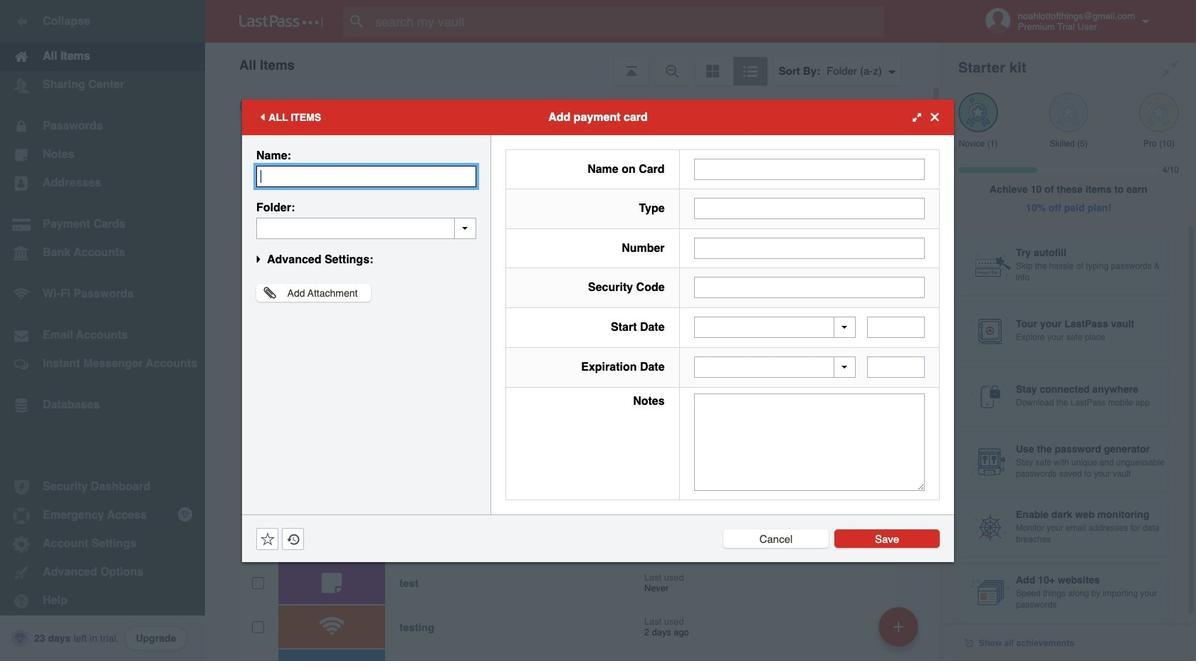 Task type: describe. For each thing, give the bounding box(es) containing it.
new item navigation
[[874, 603, 927, 662]]

new item image
[[894, 622, 904, 632]]

search my vault text field
[[343, 6, 912, 37]]



Task type: locate. For each thing, give the bounding box(es) containing it.
main navigation navigation
[[0, 0, 205, 662]]

lastpass image
[[239, 15, 323, 28]]

dialog
[[242, 99, 954, 562]]

None text field
[[256, 166, 476, 187], [256, 218, 476, 239], [867, 317, 925, 339], [867, 357, 925, 378], [694, 394, 925, 491], [256, 166, 476, 187], [256, 218, 476, 239], [867, 317, 925, 339], [867, 357, 925, 378], [694, 394, 925, 491]]

None text field
[[694, 159, 925, 180], [694, 198, 925, 220], [694, 238, 925, 259], [694, 277, 925, 299], [694, 159, 925, 180], [694, 198, 925, 220], [694, 238, 925, 259], [694, 277, 925, 299]]

vault options navigation
[[205, 43, 942, 85]]

Search search field
[[343, 6, 912, 37]]



Task type: vqa. For each thing, say whether or not it's contained in the screenshot.
the Search search field
yes



